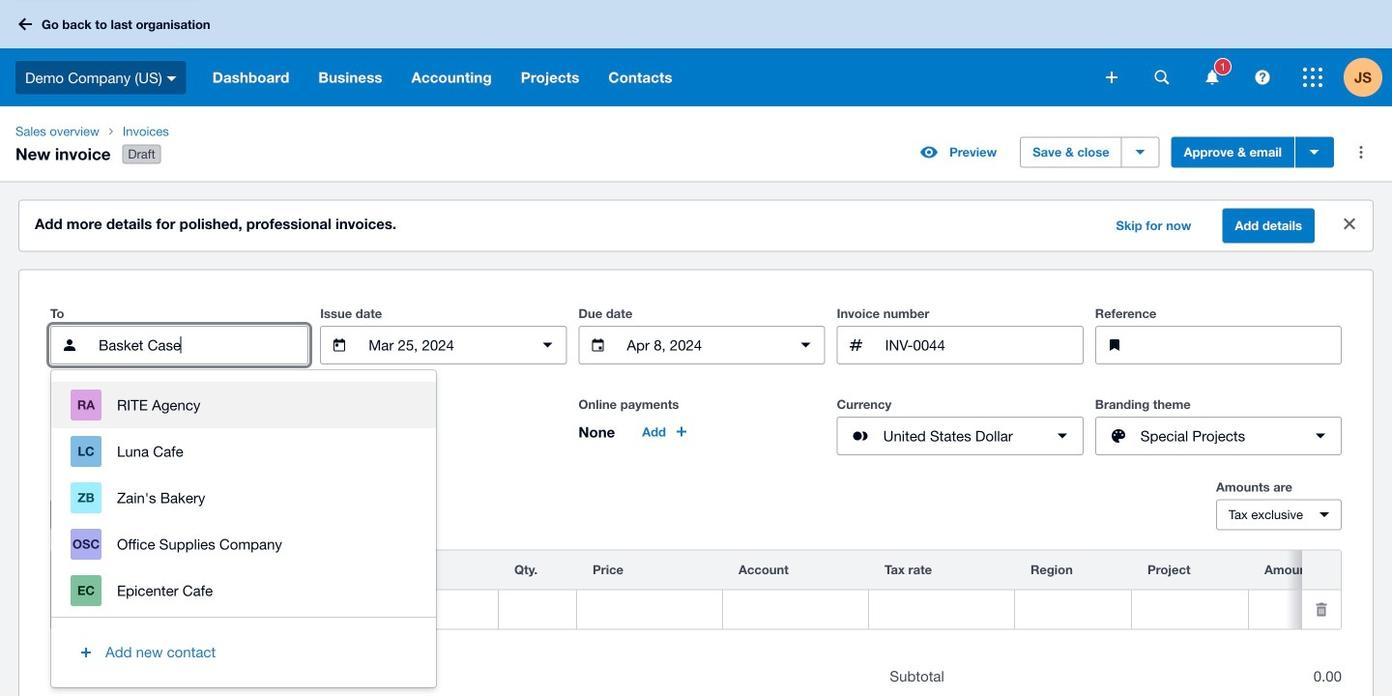 Task type: locate. For each thing, give the bounding box(es) containing it.
0 horizontal spatial svg image
[[18, 18, 32, 30]]

1 horizontal spatial svg image
[[1207, 70, 1219, 85]]

svg image
[[18, 18, 32, 30], [1207, 70, 1219, 85]]

svg image
[[1304, 68, 1323, 87], [1155, 70, 1170, 85], [1256, 70, 1270, 85], [1107, 72, 1118, 83], [167, 76, 177, 81]]

group
[[51, 371, 436, 696]]

1 horizontal spatial more date options image
[[787, 326, 826, 365]]

None text field
[[97, 327, 308, 364], [625, 327, 779, 364], [884, 327, 1083, 364], [237, 592, 498, 628], [97, 327, 308, 364], [625, 327, 779, 364], [884, 327, 1083, 364], [237, 592, 498, 628]]

more date options image
[[529, 326, 567, 365], [787, 326, 826, 365]]

1 vertical spatial svg image
[[1207, 70, 1219, 85]]

contact element
[[50, 326, 309, 365]]

list box
[[51, 371, 436, 696]]

None text field
[[367, 327, 521, 364], [1142, 327, 1342, 364], [367, 327, 521, 364], [1142, 327, 1342, 364]]

banner
[[0, 0, 1393, 106]]

0 horizontal spatial more date options image
[[529, 326, 567, 365]]

None field
[[499, 592, 576, 628], [577, 592, 723, 628], [1250, 592, 1393, 628], [499, 592, 576, 628], [577, 592, 723, 628], [1250, 592, 1393, 628]]



Task type: describe. For each thing, give the bounding box(es) containing it.
2 more date options image from the left
[[787, 326, 826, 365]]

invoice line item list element
[[50, 550, 1393, 630]]

remove image
[[1303, 591, 1342, 629]]

0 vertical spatial svg image
[[18, 18, 32, 30]]

invoice number element
[[837, 326, 1084, 365]]

1 more date options image from the left
[[529, 326, 567, 365]]

more line item options element
[[1303, 551, 1342, 590]]

more invoice options image
[[1343, 133, 1381, 172]]



Task type: vqa. For each thing, say whether or not it's contained in the screenshot.
bottom Export
no



